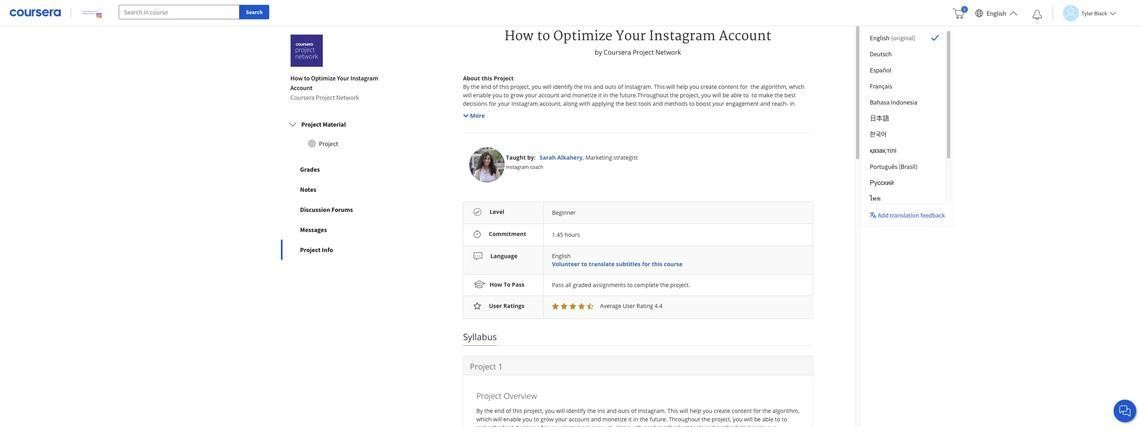 Task type: vqa. For each thing, say whether or not it's contained in the screenshot.
an
yes



Task type: describe. For each thing, give the bounding box(es) containing it.
average
[[600, 302, 621, 310]]

русский
[[870, 179, 894, 187]]

complete
[[634, 281, 659, 289]]

1 vertical spatial help
[[629, 151, 641, 158]]

bio
[[713, 108, 721, 116]]

1 vertical spatial is
[[481, 159, 485, 167]]

your for how to optimize your instagram account coursera project network
[[337, 74, 349, 82]]

methods inside about this project by the end of this project, you will identify the ins and outs of instagram. this will help you create content for  the algorithm, which will enable you to grow your account and monetize it in the future.throughout the project, you will be able to  to make the best decisions for your instagram account, along with applying the best tools and methods to boost your engagement and reach- in accordance with the instagram algorithm. moreover, we will go over how to write an instagram bio and we will use different tools to create instagram story highlights that are essential for your business. this guided project is best for instagram users who are looking towards growing their account and increasing their business presence through instagram in this project we will use some free tools like canva, which will help you make different designs easily and the best thing about canva is that it's free!
[[664, 100, 688, 108]]

looking
[[609, 125, 628, 133]]

discussion forums
[[300, 206, 353, 214]]

(
[[891, 34, 893, 42]]

bahasa
[[870, 98, 890, 106]]

taught by: sarah alkahery , marketing strategist instagram coach
[[506, 154, 638, 171]]

1 vertical spatial different
[[669, 151, 692, 158]]

русский button
[[864, 175, 946, 191]]

)
[[914, 34, 916, 42]]

tools up presence
[[789, 108, 801, 116]]

0 vertical spatial with
[[579, 100, 590, 108]]

1 horizontal spatial are
[[599, 125, 607, 133]]

with inside by the end of this project, you will identify the ins and outs of instagram. this will help you create content for  the algorithm, which will enable you to grow your account and monetize it in the future. throughout the project, you will be able to  to make the best decisions for your instagram account, along with applying the best tools and methods to boost yo
[[631, 424, 643, 428]]

project.
[[670, 281, 690, 289]]

optimize for how to optimize your instagram account coursera project network
[[311, 74, 336, 82]]

1 vertical spatial which
[[602, 151, 618, 158]]

more
[[470, 112, 485, 120]]

0 vertical spatial that
[[551, 117, 561, 124]]

messages link
[[281, 220, 397, 240]]

1 horizontal spatial help
[[677, 83, 688, 91]]

notes
[[300, 186, 316, 194]]

english volunteer to translate subtitles for this course
[[552, 252, 683, 268]]

notes link
[[281, 180, 397, 200]]

français
[[870, 82, 892, 90]]

discussion forums link
[[281, 200, 397, 220]]

free
[[546, 151, 557, 158]]

future.throughout
[[620, 91, 669, 99]]

português
[[870, 163, 898, 171]]

2 their from the left
[[751, 125, 763, 133]]

0 vertical spatial use
[[754, 108, 763, 116]]

along inside about this project by the end of this project, you will identify the ins and outs of instagram. this will help you create content for  the algorithm, which will enable you to grow your account and monetize it in the future.throughout the project, you will be able to  to make the best decisions for your instagram account, along with applying the best tools and methods to boost your engagement and reach- in accordance with the instagram algorithm. moreover, we will go over how to write an instagram bio and we will use different tools to create instagram story highlights that are essential for your business. this guided project is best for instagram users who are looking towards growing their account and increasing their business presence through instagram in this project we will use some free tools like canva, which will help you make different designs easily and the best thing about canva is that it's free!
[[563, 100, 578, 108]]

accordance
[[463, 108, 493, 116]]

2 horizontal spatial we
[[734, 108, 742, 116]]

қазақ тілі
[[870, 147, 897, 155]]

add translation feedback button
[[867, 207, 949, 223]]

presence
[[789, 125, 813, 133]]

strategist
[[614, 154, 638, 161]]

0 vertical spatial is
[[515, 125, 519, 133]]

deutsch
[[870, 50, 892, 58]]

which inside by the end of this project, you will identify the ins and outs of instagram. this will help you create content for  the algorithm, which will enable you to grow your account and monetize it in the future. throughout the project, you will be able to  to make the best decisions for your instagram account, along with applying the best tools and methods to boost yo
[[476, 416, 492, 423]]

1 vertical spatial make
[[653, 151, 668, 158]]

marketing
[[586, 154, 612, 161]]

chat with us image
[[1119, 405, 1132, 418]]

black
[[1094, 9, 1107, 17]]

instagram inside the "how to optimize your instagram account by coursera project network"
[[649, 28, 716, 44]]

1 their from the left
[[675, 125, 687, 133]]

1 vertical spatial create
[[463, 117, 480, 124]]

1 vertical spatial in
[[790, 100, 795, 108]]

bahasa indonesia
[[870, 98, 918, 106]]

make inside by the end of this project, you will identify the ins and outs of instagram. this will help you create content for  the algorithm, which will enable you to grow your account and monetize it in the future. throughout the project, you will be able to  to make the best decisions for your instagram account, along with applying the best tools and methods to boost yo
[[476, 424, 491, 428]]

by inside about this project by the end of this project, you will identify the ins and outs of instagram. this will help you create content for  the algorithm, which will enable you to grow your account and monetize it in the future.throughout the project, you will be able to  to make the best decisions for your instagram account, along with applying the best tools and methods to boost your engagement and reach- in accordance with the instagram algorithm. moreover, we will go over how to write an instagram bio and we will use different tools to create instagram story highlights that are essential for your business. this guided project is best for instagram users who are looking towards growing their account and increasing their business presence through instagram in this project we will use some free tools like canva, which will help you make different designs easily and the best thing about canva is that it's free!
[[463, 83, 470, 91]]

ins inside by the end of this project, you will identify the ins and outs of instagram. this will help you create content for  the algorithm, which will enable you to grow your account and monetize it in the future. throughout the project, you will be able to  to make the best decisions for your instagram account, along with applying the best tools and methods to boost yo
[[598, 407, 605, 415]]

your for how to optimize your instagram account by coursera project network
[[616, 28, 646, 44]]

like
[[573, 151, 582, 158]]

1 vertical spatial with
[[495, 108, 506, 116]]

able inside about this project by the end of this project, you will identify the ins and outs of instagram. this will help you create content for  the algorithm, which will enable you to grow your account and monetize it in the future.throughout the project, you will be able to  to make the best decisions for your instagram account, along with applying the best tools and methods to boost your engagement and reach- in accordance with the instagram algorithm. moreover, we will go over how to write an instagram bio and we will use different tools to create instagram story highlights that are essential for your business. this guided project is best for instagram users who are looking towards growing their account and increasing their business presence through instagram in this project we will use some free tools like canva, which will help you make different designs easily and the best thing about canva is that it's free!
[[731, 91, 742, 99]]

0 horizontal spatial pass
[[512, 281, 525, 289]]

boost inside by the end of this project, you will identify the ins and outs of instagram. this will help you create content for  the algorithm, which will enable you to grow your account and monetize it in the future. throughout the project, you will be able to  to make the best decisions for your instagram account, along with applying the best tools and methods to boost yo
[[748, 424, 763, 428]]

to
[[504, 281, 511, 289]]

português (brasil) button
[[864, 159, 946, 175]]

1 horizontal spatial pass
[[552, 281, 564, 289]]

business.
[[620, 117, 645, 124]]

search button
[[240, 5, 269, 19]]

tools left 'like'
[[558, 151, 571, 158]]

translation
[[890, 211, 919, 219]]

an
[[677, 108, 684, 116]]

boost inside about this project by the end of this project, you will identify the ins and outs of instagram. this will help you create content for  the algorithm, which will enable you to grow your account and monetize it in the future.throughout the project, you will be able to  to make the best decisions for your instagram account, along with applying the best tools and methods to boost your engagement and reach- in accordance with the instagram algorithm. moreover, we will go over how to write an instagram bio and we will use different tools to create instagram story highlights that are essential for your business. this guided project is best for instagram users who are looking towards growing their account and increasing their business presence through instagram in this project we will use some free tools like canva, which will help you make different designs easily and the best thing about canva is that it's free!
[[696, 100, 711, 108]]

español button
[[864, 62, 946, 78]]

free!
[[507, 159, 519, 167]]

overview
[[504, 391, 537, 402]]

this inside by the end of this project, you will identify the ins and outs of instagram. this will help you create content for  the algorithm, which will enable you to grow your account and monetize it in the future. throughout the project, you will be able to  to make the best decisions for your instagram account, along with applying the best tools and methods to boost yo
[[668, 407, 678, 415]]

in inside by the end of this project, you will identify the ins and outs of instagram. this will help you create content for  the algorithm, which will enable you to grow your account and monetize it in the future. throughout the project, you will be able to  to make the best decisions for your instagram account, along with applying the best tools and methods to boost yo
[[633, 416, 638, 423]]

moreover,
[[574, 108, 601, 116]]

project overview
[[476, 391, 537, 402]]

한국어
[[870, 130, 887, 138]]

0 horizontal spatial this
[[463, 125, 474, 133]]

best down throughout
[[678, 424, 689, 428]]

2 user from the left
[[623, 302, 635, 310]]

instagram inside by the end of this project, you will identify the ins and outs of instagram. this will help you create content for  the algorithm, which will enable you to grow your account and monetize it in the future. throughout the project, you will be able to  to make the best decisions for your instagram account, along with applying the best tools and methods to boost yo
[[564, 424, 590, 428]]

日本語 button
[[864, 110, 946, 126]]

who
[[586, 125, 597, 133]]

coursera image
[[10, 7, 61, 19]]

through
[[463, 134, 484, 141]]

to inside english volunteer to translate subtitles for this course
[[582, 261, 587, 268]]

coursera project network image
[[290, 35, 323, 67]]

algorithm, inside by the end of this project, you will identify the ins and outs of instagram. this will help you create content for  the algorithm, which will enable you to grow your account and monetize it in the future. throughout the project, you will be able to  to make the best decisions for your instagram account, along with applying the best tools and methods to boost yo
[[773, 407, 800, 415]]

discussion
[[300, 206, 330, 214]]

0 horizontal spatial we
[[501, 151, 508, 158]]

sarah alkahery image
[[470, 147, 505, 183]]

enable inside by the end of this project, you will identify the ins and outs of instagram. this will help you create content for  the algorithm, which will enable you to grow your account and monetize it in the future. throughout the project, you will be able to  to make the best decisions for your instagram account, along with applying the best tools and methods to boost yo
[[503, 416, 521, 423]]

future.
[[650, 416, 668, 423]]

how to optimize your instagram account coursera project network
[[290, 74, 378, 102]]

қазақ
[[870, 147, 886, 155]]

content inside by the end of this project, you will identify the ins and outs of instagram. this will help you create content for  the algorithm, which will enable you to grow your account and monetize it in the future. throughout the project, you will be able to  to make the best decisions for your instagram account, along with applying the best tools and methods to boost yo
[[732, 407, 752, 415]]

about
[[463, 75, 480, 82]]

canva
[[463, 159, 479, 167]]

project inside about this project by the end of this project, you will identify the ins and outs of instagram. this will help you create content for  the algorithm, which will enable you to grow your account and monetize it in the future.throughout the project, you will be able to  to make the best decisions for your instagram account, along with applying the best tools and methods to boost your engagement and reach- in accordance with the instagram algorithm. moreover, we will go over how to write an instagram bio and we will use different tools to create instagram story highlights that are essential for your business. this guided project is best for instagram users who are looking towards growing their account and increasing their business presence through instagram in this project we will use some free tools like canva, which will help you make different designs easily and the best thing about canva is that it's free!
[[494, 75, 514, 82]]

project material
[[301, 120, 346, 128]]

1 horizontal spatial we
[[602, 108, 610, 116]]

account, inside about this project by the end of this project, you will identify the ins and outs of instagram. this will help you create content for  the algorithm, which will enable you to grow your account and monetize it in the future.throughout the project, you will be able to  to make the best decisions for your instagram account, along with applying the best tools and methods to boost your engagement and reach- in accordance with the instagram algorithm. moreover, we will go over how to write an instagram bio and we will use different tools to create instagram story highlights that are essential for your business. this guided project is best for instagram users who are looking towards growing their account and increasing their business presence through instagram in this project we will use some free tools like canva, which will help you make different designs easily and the best thing about canva is that it's free!
[[540, 100, 562, 108]]

english menu
[[864, 30, 952, 207]]

0 horizontal spatial use
[[520, 151, 529, 158]]

bahasa indonesia button
[[864, 94, 946, 110]]

1
[[498, 361, 503, 372]]

identify inside by the end of this project, you will identify the ins and outs of instagram. this will help you create content for  the algorithm, which will enable you to grow your account and monetize it in the future. throughout the project, you will be able to  to make the best decisions for your instagram account, along with applying the best tools and methods to boost yo
[[566, 407, 586, 415]]

algorithm, inside about this project by the end of this project, you will identify the ins and outs of instagram. this will help you create content for  the algorithm, which will enable you to grow your account and monetize it in the future.throughout the project, you will be able to  to make the best decisions for your instagram account, along with applying the best tools and methods to boost your engagement and reach- in accordance with the instagram algorithm. moreover, we will go over how to write an instagram bio and we will use different tools to create instagram story highlights that are essential for your business. this guided project is best for instagram users who are looking towards growing their account and increasing their business presence through instagram in this project we will use some free tools like canva, which will help you make different designs easily and the best thing about canva is that it's free!
[[761, 83, 788, 91]]

more button
[[463, 112, 485, 120]]

for inside english volunteer to translate subtitles for this course
[[642, 261, 650, 268]]

assignments
[[593, 281, 626, 289]]

project, up an
[[680, 91, 700, 99]]

english button
[[972, 0, 1021, 26]]

decisions inside by the end of this project, you will identify the ins and outs of instagram. this will help you create content for  the algorithm, which will enable you to grow your account and monetize it in the future. throughout the project, you will be able to  to make the best decisions for your instagram account, along with applying the best tools and methods to boost yo
[[515, 424, 540, 428]]

project 1
[[470, 361, 503, 372]]

volunteer
[[552, 261, 580, 268]]

rating
[[637, 302, 653, 310]]

hours
[[565, 231, 580, 239]]

coach
[[530, 164, 543, 171]]

identify inside about this project by the end of this project, you will identify the ins and outs of instagram. this will help you create content for  the algorithm, which will enable you to grow your account and monetize it in the future.throughout the project, you will be able to  to make the best decisions for your instagram account, along with applying the best tools and methods to boost your engagement and reach- in accordance with the instagram algorithm. moreover, we will go over how to write an instagram bio and we will use different tools to create instagram story highlights that are essential for your business. this guided project is best for instagram users who are looking towards growing their account and increasing their business presence through instagram in this project we will use some free tools like canva, which will help you make different designs easily and the best thing about canva is that it's free!
[[553, 83, 573, 91]]

1.45
[[552, 231, 563, 239]]

it inside about this project by the end of this project, you will identify the ins and outs of instagram. this will help you create content for  the algorithm, which will enable you to grow your account and monetize it in the future.throughout the project, you will be able to  to make the best decisions for your instagram account, along with applying the best tools and methods to boost your engagement and reach- in accordance with the instagram algorithm. moreover, we will go over how to write an instagram bio and we will use different tools to create instagram story highlights that are essential for your business. this guided project is best for instagram users who are looking towards growing their account and increasing their business presence through instagram in this project we will use some free tools like canva, which will help you make different designs easily and the best thing about canva is that it's free!
[[598, 91, 602, 99]]

monetize inside about this project by the end of this project, you will identify the ins and outs of instagram. this will help you create content for  the algorithm, which will enable you to grow your account and monetize it in the future.throughout the project, you will be able to  to make the best decisions for your instagram account, along with applying the best tools and methods to boost your engagement and reach- in accordance with the instagram algorithm. moreover, we will go over how to write an instagram bio and we will use different tools to create instagram story highlights that are essential for your business. this guided project is best for instagram users who are looking towards growing their account and increasing their business presence through instagram in this project we will use some free tools like canva, which will help you make different designs easily and the best thing about canva is that it's free!
[[572, 91, 597, 99]]

grow inside about this project by the end of this project, you will identify the ins and outs of instagram. this will help you create content for  the algorithm, which will enable you to grow your account and monetize it in the future.throughout the project, you will be able to  to make the best decisions for your instagram account, along with applying the best tools and methods to boost your engagement and reach- in accordance with the instagram algorithm. moreover, we will go over how to write an instagram bio and we will use different tools to create instagram story highlights that are essential for your business. this guided project is best for instagram users who are looking towards growing their account and increasing their business presence through instagram in this project we will use some free tools like canva, which will help you make different designs easily and the best thing about canva is that it's free!
[[511, 91, 524, 99]]

coursera inside how to optimize your instagram account coursera project network
[[290, 93, 315, 102]]

1.45 hours
[[552, 231, 580, 239]]

4.4
[[655, 302, 663, 310]]

project info link
[[281, 240, 397, 260]]

help center image
[[1120, 407, 1130, 416]]

coursera inside the "how to optimize your instagram account by coursera project network"
[[604, 48, 631, 57]]

Search in course text field
[[119, 5, 240, 19]]

feedback
[[921, 211, 945, 219]]

0 vertical spatial are
[[563, 117, 571, 124]]

go
[[622, 108, 628, 116]]

account inside by the end of this project, you will identify the ins and outs of instagram. this will help you create content for  the algorithm, which will enable you to grow your account and monetize it in the future. throughout the project, you will be able to  to make the best decisions for your instagram account, along with applying the best tools and methods to boost yo
[[569, 416, 590, 423]]

instagram. inside by the end of this project, you will identify the ins and outs of instagram. this will help you create content for  the algorithm, which will enable you to grow your account and monetize it in the future. throughout the project, you will be able to  to make the best decisions for your instagram account, along with applying the best tools and methods to boost yo
[[638, 407, 666, 415]]

tyler black
[[1082, 9, 1107, 17]]

growing
[[652, 125, 673, 133]]

volunteer to translate subtitles for this course link
[[552, 261, 683, 268]]

outs inside by the end of this project, you will identify the ins and outs of instagram. this will help you create content for  the algorithm, which will enable you to grow your account and monetize it in the future. throughout the project, you will be able to  to make the best decisions for your instagram account, along with applying the best tools and methods to boost yo
[[618, 407, 630, 415]]

english ( original )
[[870, 34, 916, 42]]

0 vertical spatial account
[[539, 91, 559, 99]]

0 vertical spatial different
[[764, 108, 787, 116]]

this inside by the end of this project, you will identify the ins and outs of instagram. this will help you create content for  the algorithm, which will enable you to grow your account and monetize it in the future. throughout the project, you will be able to  to make the best decisions for your instagram account, along with applying the best tools and methods to boost yo
[[513, 407, 522, 415]]

content inside about this project by the end of this project, you will identify the ins and outs of instagram. this will help you create content for  the algorithm, which will enable you to grow your account and monetize it in the future.throughout the project, you will be able to  to make the best decisions for your instagram account, along with applying the best tools and methods to boost your engagement and reach- in accordance with the instagram algorithm. moreover, we will go over how to write an instagram bio and we will use different tools to create instagram story highlights that are essential for your business. this guided project is best for instagram users who are looking towards growing their account and increasing their business presence through instagram in this project we will use some free tools like canva, which will help you make different designs easily and the best thing about canva is that it's free!
[[719, 83, 739, 91]]

tools inside by the end of this project, you will identify the ins and outs of instagram. this will help you create content for  the algorithm, which will enable you to grow your account and monetize it in the future. throughout the project, you will be able to  to make the best decisions for your instagram account, along with applying the best tools and methods to boost yo
[[691, 424, 704, 428]]

about this project by the end of this project, you will identify the ins and outs of instagram. this will help you create content for  the algorithm, which will enable you to grow your account and monetize it in the future.throughout the project, you will be able to  to make the best decisions for your instagram account, along with applying the best tools and methods to boost your engagement and reach- in accordance with the instagram algorithm. moreover, we will go over how to write an instagram bio and we will use different tools to create instagram story highlights that are essential for your business. this guided project is best for instagram users who are looking towards growing their account and increasing their business presence through instagram in this project we will use some free tools like canva, which will help you make different designs easily and the best thing about canva is that it's free!
[[463, 75, 814, 167]]

about
[[780, 151, 796, 158]]

project, right throughout
[[712, 416, 732, 423]]

ins inside about this project by the end of this project, you will identify the ins and outs of instagram. this will help you create content for  the algorithm, which will enable you to grow your account and monetize it in the future.throughout the project, you will be able to  to make the best decisions for your instagram account, along with applying the best tools and methods to boost your engagement and reach- in accordance with the instagram algorithm. moreover, we will go over how to write an instagram bio and we will use different tools to create instagram story highlights that are essential for your business. this guided project is best for instagram users who are looking towards growing their account and increasing their business presence through instagram in this project we will use some free tools like canva, which will help you make different designs easily and the best thing about canva is that it's free!
[[584, 83, 592, 91]]

shopping cart: 1 item image
[[953, 6, 968, 19]]

guided
[[475, 125, 493, 133]]

1 user from the left
[[489, 302, 502, 310]]

project inside how to optimize your instagram account coursera project network
[[316, 93, 335, 102]]

sarah
[[540, 154, 556, 161]]

account for how to optimize your instagram account by coursera project network
[[719, 28, 772, 44]]

add
[[878, 211, 889, 219]]

algorithm.
[[546, 108, 573, 116]]

syllabus
[[463, 331, 497, 343]]

subtitles
[[616, 261, 641, 268]]

search
[[246, 8, 263, 16]]



Task type: locate. For each thing, give the bounding box(es) containing it.
tools down throughout
[[691, 424, 704, 428]]

user left ratings
[[489, 302, 502, 310]]

coursera right by
[[604, 48, 631, 57]]

story
[[509, 117, 522, 124]]

project down story
[[495, 125, 513, 133]]

1 vertical spatial english
[[870, 34, 890, 42]]

we up it's on the top left
[[501, 151, 508, 158]]

0 horizontal spatial network
[[336, 93, 359, 102]]

applying down 'future.'
[[644, 424, 666, 428]]

project, up story
[[511, 83, 530, 91]]

that down algorithm. in the top of the page
[[551, 117, 561, 124]]

make down growing on the right top
[[653, 151, 668, 158]]

1 horizontal spatial optimize
[[553, 28, 613, 44]]

level
[[490, 208, 504, 216]]

is down story
[[515, 125, 519, 133]]

material
[[323, 120, 346, 128]]

commitment
[[489, 230, 526, 238]]

english inside english volunteer to translate subtitles for this course
[[552, 252, 571, 260]]

0 horizontal spatial along
[[563, 100, 578, 108]]

0 vertical spatial coursera
[[604, 48, 631, 57]]

grow inside by the end of this project, you will identify the ins and outs of instagram. this will help you create content for  the algorithm, which will enable you to grow your account and monetize it in the future. throughout the project, you will be able to  to make the best decisions for your instagram account, along with applying the best tools and methods to boost yo
[[541, 416, 554, 423]]

1 horizontal spatial is
[[515, 125, 519, 133]]

1 vertical spatial how
[[290, 74, 303, 82]]

user left rating
[[623, 302, 635, 310]]

1 horizontal spatial decisions
[[515, 424, 540, 428]]

0 vertical spatial create
[[701, 83, 717, 91]]

user
[[489, 302, 502, 310], [623, 302, 635, 310]]

you
[[532, 83, 541, 91], [690, 83, 699, 91], [493, 91, 502, 99], [701, 91, 711, 99], [642, 151, 652, 158], [545, 407, 555, 415], [703, 407, 713, 415], [523, 416, 532, 423], [733, 416, 743, 423]]

0 vertical spatial make
[[759, 91, 773, 99]]

decisions up accordance on the top left
[[463, 100, 488, 108]]

2 horizontal spatial with
[[631, 424, 643, 428]]

enable up accordance on the top left
[[473, 91, 491, 99]]

english left (
[[870, 34, 890, 42]]

this up through
[[463, 125, 474, 133]]

0 horizontal spatial able
[[731, 91, 742, 99]]

end inside by the end of this project, you will identify the ins and outs of instagram. this will help you create content for  the algorithm, which will enable you to grow your account and monetize it in the future. throughout the project, you will be able to  to make the best decisions for your instagram account, along with applying the best tools and methods to boost yo
[[494, 407, 505, 415]]

end up accordance on the top left
[[481, 83, 491, 91]]

1 vertical spatial end
[[494, 407, 505, 415]]

0 vertical spatial network
[[656, 48, 681, 57]]

instagram. up 'future.'
[[638, 407, 666, 415]]

alkahery
[[557, 154, 583, 161]]

project up it's on the top left
[[481, 151, 499, 158]]

1 horizontal spatial coursera
[[604, 48, 631, 57]]

project inside project "link"
[[319, 140, 338, 148]]

instagram inside how to optimize your instagram account coursera project network
[[351, 74, 378, 82]]

designs
[[693, 151, 713, 158]]

0 vertical spatial by
[[463, 83, 470, 91]]

it inside by the end of this project, you will identify the ins and outs of instagram. this will help you create content for  the algorithm, which will enable you to grow your account and monetize it in the future. throughout the project, you will be able to  to make the best decisions for your instagram account, along with applying the best tools and methods to boost yo
[[629, 416, 632, 423]]

best down project overview
[[502, 424, 514, 428]]

2 horizontal spatial how
[[505, 28, 534, 44]]

optimize for how to optimize your instagram account by coursera project network
[[553, 28, 613, 44]]

monetize inside by the end of this project, you will identify the ins and outs of instagram. this will help you create content for  the algorithm, which will enable you to grow your account and monetize it in the future. throughout the project, you will be able to  to make the best decisions for your instagram account, along with applying the best tools and methods to boost yo
[[603, 416, 627, 423]]

how inside the "how to optimize your instagram account by coursera project network"
[[505, 28, 534, 44]]

different left designs
[[669, 151, 692, 158]]

decisions down overview
[[515, 424, 540, 428]]

1 vertical spatial account
[[689, 125, 709, 133]]

тілі
[[887, 147, 897, 155]]

1 horizontal spatial that
[[551, 117, 561, 124]]

by down about
[[463, 83, 470, 91]]

0 horizontal spatial outs
[[605, 83, 617, 91]]

decisions inside about this project by the end of this project, you will identify the ins and outs of instagram. this will help you create content for  the algorithm, which will enable you to grow your account and monetize it in the future.throughout the project, you will be able to  to make the best decisions for your instagram account, along with applying the best tools and methods to boost your engagement and reach- in accordance with the instagram algorithm. moreover, we will go over how to write an instagram bio and we will use different tools to create instagram story highlights that are essential for your business. this guided project is best for instagram users who are looking towards growing their account and increasing their business presence through instagram in this project we will use some free tools like canva, which will help you make different designs easily and the best thing about canva is that it's free!
[[463, 100, 488, 108]]

coursera up project material
[[290, 93, 315, 102]]

1 vertical spatial network
[[336, 93, 359, 102]]

we down engagement
[[734, 108, 742, 116]]

project material button
[[282, 113, 396, 136]]

are down algorithm. in the top of the page
[[563, 117, 571, 124]]

0 vertical spatial end
[[481, 83, 491, 91]]

network inside the "how to optimize your instagram account by coursera project network"
[[656, 48, 681, 57]]

0 horizontal spatial that
[[486, 159, 497, 167]]

is
[[515, 125, 519, 133], [481, 159, 485, 167]]

english for english volunteer to translate subtitles for this course
[[552, 252, 571, 260]]

0 vertical spatial applying
[[592, 100, 614, 108]]

1 horizontal spatial along
[[615, 424, 630, 428]]

help up throughout
[[690, 407, 701, 415]]

by inside by the end of this project, you will identify the ins and outs of instagram. this will help you create content for  the algorithm, which will enable you to grow your account and monetize it in the future. throughout the project, you will be able to  to make the best decisions for your instagram account, along with applying the best tools and methods to boost yo
[[476, 407, 483, 415]]

1 horizontal spatial account
[[719, 28, 772, 44]]

2 horizontal spatial in
[[790, 100, 795, 108]]

make
[[759, 91, 773, 99], [653, 151, 668, 158], [476, 424, 491, 428]]

project inside project material dropdown button
[[301, 120, 321, 128]]

0 horizontal spatial optimize
[[311, 74, 336, 82]]

over
[[630, 108, 641, 116]]

your inside how to optimize your instagram account coursera project network
[[337, 74, 349, 82]]

how for how to optimize your instagram account coursera project network
[[290, 74, 303, 82]]

project
[[495, 125, 513, 133], [481, 151, 499, 158]]

this up throughout
[[668, 407, 678, 415]]

we
[[602, 108, 610, 116], [734, 108, 742, 116], [501, 151, 508, 158]]

to inside the "how to optimize your instagram account by coursera project network"
[[537, 28, 550, 44]]

2 vertical spatial how
[[490, 281, 502, 289]]

project inside project info link
[[300, 246, 321, 254]]

pass left all on the bottom of page
[[552, 281, 564, 289]]

in
[[603, 91, 608, 99], [790, 100, 795, 108], [633, 416, 638, 423]]

0 horizontal spatial account,
[[540, 100, 562, 108]]

end inside about this project by the end of this project, you will identify the ins and outs of instagram. this will help you create content for  the algorithm, which will enable you to grow your account and monetize it in the future.throughout the project, you will be able to  to make the best decisions for your instagram account, along with applying the best tools and methods to boost your engagement and reach- in accordance with the instagram algorithm. moreover, we will go over how to write an instagram bio and we will use different tools to create instagram story highlights that are essential for your business. this guided project is best for instagram users who are looking towards growing their account and increasing their business presence through instagram in this project we will use some free tools like canva, which will help you make different designs easily and the best thing about canva is that it's free!
[[481, 83, 491, 91]]

0 horizontal spatial english
[[552, 252, 571, 260]]

1 vertical spatial boost
[[748, 424, 763, 428]]

0 horizontal spatial make
[[476, 424, 491, 428]]

account inside how to optimize your instagram account coursera project network
[[290, 84, 312, 92]]

applying up moreover,
[[592, 100, 614, 108]]

which
[[789, 83, 805, 91], [602, 151, 618, 158], [476, 416, 492, 423]]

0 horizontal spatial their
[[675, 125, 687, 133]]

0 horizontal spatial methods
[[664, 100, 688, 108]]

best
[[785, 91, 796, 99], [626, 100, 637, 108], [520, 125, 532, 133], [753, 151, 764, 158], [502, 424, 514, 428], [678, 424, 689, 428]]

0 horizontal spatial different
[[669, 151, 692, 158]]

instagram. up future.throughout on the right of page
[[625, 83, 653, 91]]

project inside the "how to optimize your instagram account by coursera project network"
[[633, 48, 654, 57]]

help
[[677, 83, 688, 91], [629, 151, 641, 158], [690, 407, 701, 415]]

2 horizontal spatial which
[[789, 83, 805, 91]]

tyler
[[1082, 9, 1093, 17]]

account, inside by the end of this project, you will identify the ins and outs of instagram. this will help you create content for  the algorithm, which will enable you to grow your account and monetize it in the future. throughout the project, you will be able to  to make the best decisions for your instagram account, along with applying the best tools and methods to boost yo
[[592, 424, 614, 428]]

1 vertical spatial account
[[290, 84, 312, 92]]

0 vertical spatial project
[[495, 125, 513, 133]]

1 horizontal spatial how
[[490, 281, 502, 289]]

0 horizontal spatial coursera
[[290, 93, 315, 102]]

your
[[525, 91, 537, 99], [498, 100, 510, 108], [713, 100, 725, 108], [607, 117, 619, 124], [555, 416, 567, 423], [550, 424, 562, 428]]

0 horizontal spatial is
[[481, 159, 485, 167]]

outs inside about this project by the end of this project, you will identify the ins and outs of instagram. this will help you create content for  the algorithm, which will enable you to grow your account and monetize it in the future.throughout the project, you will be able to  to make the best decisions for your instagram account, along with applying the best tools and methods to boost your engagement and reach- in accordance with the instagram algorithm. moreover, we will go over how to write an instagram bio and we will use different tools to create instagram story highlights that are essential for your business. this guided project is best for instagram users who are looking towards growing their account and increasing their business presence through instagram in this project we will use some free tools like canva, which will help you make different designs easily and the best thing about canva is that it's free!
[[605, 83, 617, 91]]

tools down future.throughout on the right of page
[[639, 100, 651, 108]]

make up reach-
[[759, 91, 773, 99]]

be inside by the end of this project, you will identify the ins and outs of instagram. this will help you create content for  the algorithm, which will enable you to grow your account and monetize it in the future. throughout the project, you will be able to  to make the best decisions for your instagram account, along with applying the best tools and methods to boost yo
[[754, 416, 761, 423]]

grades
[[300, 166, 320, 174]]

enable inside about this project by the end of this project, you will identify the ins and outs of instagram. this will help you create content for  the algorithm, which will enable you to grow your account and monetize it in the future.throughout the project, you will be able to  to make the best decisions for your instagram account, along with applying the best tools and methods to boost your engagement and reach- in accordance with the instagram algorithm. moreover, we will go over how to write an instagram bio and we will use different tools to create instagram story highlights that are essential for your business. this guided project is best for instagram users who are looking towards growing their account and increasing their business presence through instagram in this project we will use some free tools like canva, which will help you make different designs easily and the best thing about canva is that it's free!
[[473, 91, 491, 99]]

english inside menu
[[870, 34, 890, 42]]

by the end of this project, you will identify the ins and outs of instagram. this will help you create content for  the algorithm, which will enable you to grow your account and monetize it in the future. throughout the project, you will be able to  to make the best decisions for your instagram account, along with applying the best tools and methods to boost yo
[[476, 407, 800, 428]]

0 horizontal spatial applying
[[592, 100, 614, 108]]

different down reach-
[[764, 108, 787, 116]]

0 horizontal spatial be
[[723, 91, 729, 99]]

қазақ тілі button
[[864, 143, 946, 159]]

sarah alkahery link
[[540, 154, 583, 161]]

0 horizontal spatial boost
[[696, 100, 711, 108]]

are right who
[[599, 125, 607, 133]]

0 horizontal spatial account
[[539, 91, 559, 99]]

optimize down coursera project network image
[[311, 74, 336, 82]]

project,
[[511, 83, 530, 91], [680, 91, 700, 99], [524, 407, 544, 415], [712, 416, 732, 423]]

essential
[[573, 117, 596, 124]]

1 vertical spatial optimize
[[311, 74, 336, 82]]

best up over
[[626, 100, 637, 108]]

use down engagement
[[754, 108, 763, 116]]

methods inside by the end of this project, you will identify the ins and outs of instagram. this will help you create content for  the algorithm, which will enable you to grow your account and monetize it in the future. throughout the project, you will be able to  to make the best decisions for your instagram account, along with applying the best tools and methods to boost yo
[[716, 424, 740, 428]]

0 vertical spatial be
[[723, 91, 729, 99]]

outs
[[605, 83, 617, 91], [618, 407, 630, 415]]

instagram. inside about this project by the end of this project, you will identify the ins and outs of instagram. this will help you create content for  the algorithm, which will enable you to grow your account and monetize it in the future.throughout the project, you will be able to  to make the best decisions for your instagram account, along with applying the best tools and methods to boost your engagement and reach- in accordance with the instagram algorithm. moreover, we will go over how to write an instagram bio and we will use different tools to create instagram story highlights that are essential for your business. this guided project is best for instagram users who are looking towards growing their account and increasing their business presence through instagram in this project we will use some free tools like canva, which will help you make different designs easily and the best thing about canva is that it's free!
[[625, 83, 653, 91]]

optimize inside how to optimize your instagram account coursera project network
[[311, 74, 336, 82]]

show notifications image
[[1033, 10, 1042, 20]]

best left thing
[[753, 151, 764, 158]]

1 vertical spatial use
[[520, 151, 529, 158]]

pass
[[512, 281, 525, 289], [552, 281, 564, 289]]

thing
[[765, 151, 779, 158]]

easily
[[715, 151, 730, 158]]

highlights
[[524, 117, 549, 124]]

help inside by the end of this project, you will identify the ins and outs of instagram. this will help you create content for  the algorithm, which will enable you to grow your account and monetize it in the future. throughout the project, you will be able to  to make the best decisions for your instagram account, along with applying the best tools and methods to boost yo
[[690, 407, 701, 415]]

ins
[[584, 83, 592, 91], [598, 407, 605, 415]]

2 horizontal spatial help
[[690, 407, 701, 415]]

0 horizontal spatial how
[[290, 74, 303, 82]]

original
[[893, 34, 914, 42]]

this inside english volunteer to translate subtitles for this course
[[652, 261, 663, 268]]

their left business
[[751, 125, 763, 133]]

pass right "to"
[[512, 281, 525, 289]]

decisions
[[463, 100, 488, 108], [515, 424, 540, 428]]

project, down overview
[[524, 407, 544, 415]]

1 horizontal spatial by
[[476, 407, 483, 415]]

0 vertical spatial boost
[[696, 100, 711, 108]]

how
[[643, 108, 654, 116]]

english up "volunteer"
[[552, 252, 571, 260]]

0 horizontal spatial end
[[481, 83, 491, 91]]

2 vertical spatial account
[[569, 416, 590, 423]]

best down story
[[520, 125, 532, 133]]

along inside by the end of this project, you will identify the ins and outs of instagram. this will help you create content for  the algorithm, which will enable you to grow your account and monetize it in the future. throughout the project, you will be able to  to make the best decisions for your instagram account, along with applying the best tools and methods to boost yo
[[615, 424, 630, 428]]

by down project overview
[[476, 407, 483, 415]]

project info
[[300, 246, 333, 254]]

how to optimize your instagram account by coursera project network
[[505, 28, 772, 57]]

português (brasil)
[[870, 163, 918, 171]]

that left it's on the top left
[[486, 159, 497, 167]]

1 horizontal spatial this
[[654, 83, 665, 91]]

0 vertical spatial monetize
[[572, 91, 597, 99]]

0 horizontal spatial account
[[290, 84, 312, 92]]

applying inside about this project by the end of this project, you will identify the ins and outs of instagram. this will help you create content for  the algorithm, which will enable you to grow your account and monetize it in the future.throughout the project, you will be able to  to make the best decisions for your instagram account, along with applying the best tools and methods to boost your engagement and reach- in accordance with the instagram algorithm. moreover, we will go over how to write an instagram bio and we will use different tools to create instagram story highlights that are essential for your business. this guided project is best for instagram users who are looking towards growing their account and increasing their business presence through instagram in this project we will use some free tools like canva, which will help you make different designs easily and the best thing about canva is that it's free!
[[592, 100, 614, 108]]

english right shopping cart: 1 item icon
[[987, 9, 1006, 17]]

their
[[675, 125, 687, 133], [751, 125, 763, 133]]

enable down project overview
[[503, 416, 521, 423]]

english inside button
[[987, 9, 1006, 17]]

1 vertical spatial grow
[[541, 416, 554, 423]]

optimize up by
[[553, 28, 613, 44]]

0 horizontal spatial are
[[563, 117, 571, 124]]

0 horizontal spatial decisions
[[463, 100, 488, 108]]

methods
[[664, 100, 688, 108], [716, 424, 740, 428]]

optimize inside the "how to optimize your instagram account by coursera project network"
[[553, 28, 613, 44]]

help down towards
[[629, 151, 641, 158]]

use left some
[[520, 151, 529, 158]]

0 vertical spatial in
[[603, 91, 608, 99]]

how to pass
[[490, 281, 525, 289]]

0 vertical spatial which
[[789, 83, 805, 91]]

,
[[583, 154, 584, 161]]

write
[[662, 108, 676, 116]]

english for english ( original )
[[870, 34, 890, 42]]

0 horizontal spatial monetize
[[572, 91, 597, 99]]

create inside by the end of this project, you will identify the ins and outs of instagram. this will help you create content for  the algorithm, which will enable you to grow your account and monetize it in the future. throughout the project, you will be able to  to make the best decisions for your instagram account, along with applying the best tools and methods to boost yo
[[714, 407, 730, 415]]

add translation feedback
[[878, 211, 945, 219]]

account
[[539, 91, 559, 99], [689, 125, 709, 133], [569, 416, 590, 423]]

1 vertical spatial identify
[[566, 407, 586, 415]]

deutsch button
[[864, 46, 946, 62]]

1 horizontal spatial end
[[494, 407, 505, 415]]

increasing
[[722, 125, 749, 133]]

be inside about this project by the end of this project, you will identify the ins and outs of instagram. this will help you create content for  the algorithm, which will enable you to grow your account and monetize it in the future.throughout the project, you will be able to  to make the best decisions for your instagram account, along with applying the best tools and methods to boost your engagement and reach- in accordance with the instagram algorithm. moreover, we will go over how to write an instagram bio and we will use different tools to create instagram story highlights that are essential for your business. this guided project is best for instagram users who are looking towards growing their account and increasing their business presence through instagram in this project we will use some free tools like canva, which will help you make different designs easily and the best thing about canva is that it's free!
[[723, 91, 729, 99]]

2 vertical spatial help
[[690, 407, 701, 415]]

account for how to optimize your instagram account coursera project network
[[290, 84, 312, 92]]

1 horizontal spatial with
[[579, 100, 590, 108]]

instagram inside taught by: sarah alkahery , marketing strategist instagram coach
[[506, 164, 529, 171]]

1 vertical spatial outs
[[618, 407, 630, 415]]

best up reach-
[[785, 91, 796, 99]]

their down an
[[675, 125, 687, 133]]

it's
[[498, 159, 505, 167]]

applying
[[592, 100, 614, 108], [644, 424, 666, 428]]

1 horizontal spatial boost
[[748, 424, 763, 428]]

0 horizontal spatial it
[[598, 91, 602, 99]]

1 horizontal spatial use
[[754, 108, 763, 116]]

network inside how to optimize your instagram account coursera project network
[[336, 93, 359, 102]]

1 vertical spatial project
[[481, 151, 499, 158]]

english
[[987, 9, 1006, 17], [870, 34, 890, 42], [552, 252, 571, 260]]

0 vertical spatial ins
[[584, 83, 592, 91]]

1 vertical spatial along
[[615, 424, 630, 428]]

1 horizontal spatial which
[[602, 151, 618, 158]]

is right canva
[[481, 159, 485, 167]]

project link
[[288, 136, 389, 152]]

how for how to optimize your instagram account by coursera project network
[[505, 28, 534, 44]]

able inside by the end of this project, you will identify the ins and outs of instagram. this will help you create content for  the algorithm, which will enable you to grow your account and monetize it in the future. throughout the project, you will be able to  to make the best decisions for your instagram account, along with applying the best tools and methods to boost yo
[[762, 416, 774, 423]]

0 vertical spatial this
[[654, 83, 665, 91]]

it up moreover,
[[598, 91, 602, 99]]

1 vertical spatial are
[[599, 125, 607, 133]]

how for how to pass
[[490, 281, 502, 289]]

0 horizontal spatial help
[[629, 151, 641, 158]]

1 horizontal spatial your
[[616, 28, 646, 44]]

tyler black button
[[1053, 5, 1116, 21]]

0 vertical spatial how
[[505, 28, 534, 44]]

1 horizontal spatial applying
[[644, 424, 666, 428]]

0 horizontal spatial in
[[603, 91, 608, 99]]

pass all graded assignments to complete the project.
[[552, 281, 690, 289]]

monetize
[[572, 91, 597, 99], [603, 416, 627, 423]]

create
[[701, 83, 717, 91], [463, 117, 480, 124], [714, 407, 730, 415]]

0 horizontal spatial which
[[476, 416, 492, 423]]

how inside how to optimize your instagram account coursera project network
[[290, 74, 303, 82]]

2 vertical spatial make
[[476, 424, 491, 428]]

average user rating 4.4
[[600, 302, 663, 310]]

0 horizontal spatial with
[[495, 108, 506, 116]]

english for english
[[987, 9, 1006, 17]]

0 vertical spatial instagram.
[[625, 83, 653, 91]]

by
[[595, 48, 602, 57]]

ไทย button
[[864, 191, 946, 207]]

content
[[719, 83, 739, 91], [732, 407, 752, 415]]

your inside the "how to optimize your instagram account by coursera project network"
[[616, 28, 646, 44]]

optimize
[[553, 28, 613, 44], [311, 74, 336, 82]]

1 horizontal spatial different
[[764, 108, 787, 116]]

end down project overview
[[494, 407, 505, 415]]

applying inside by the end of this project, you will identify the ins and outs of instagram. this will help you create content for  the algorithm, which will enable you to grow your account and monetize it in the future. throughout the project, you will be able to  to make the best decisions for your instagram account, along with applying the best tools and methods to boost yo
[[644, 424, 666, 428]]

make down project overview
[[476, 424, 491, 428]]

help up an
[[677, 83, 688, 91]]

2 horizontal spatial english
[[987, 9, 1006, 17]]

identify
[[553, 83, 573, 91], [566, 407, 586, 415]]

coursera
[[604, 48, 631, 57], [290, 93, 315, 102]]

we left go
[[602, 108, 610, 116]]

to inside how to optimize your instagram account coursera project network
[[304, 74, 310, 82]]

your
[[616, 28, 646, 44], [337, 74, 349, 82]]

it left 'future.'
[[629, 416, 632, 423]]

this up future.throughout on the right of page
[[654, 83, 665, 91]]

along
[[563, 100, 578, 108], [615, 424, 630, 428]]

2 horizontal spatial account
[[689, 125, 709, 133]]

indonesia
[[891, 98, 918, 106]]

enable
[[473, 91, 491, 99], [503, 416, 521, 423]]

1 horizontal spatial network
[[656, 48, 681, 57]]

tools
[[639, 100, 651, 108], [789, 108, 801, 116], [558, 151, 571, 158], [691, 424, 704, 428]]

account inside the "how to optimize your instagram account by coursera project network"
[[719, 28, 772, 44]]



